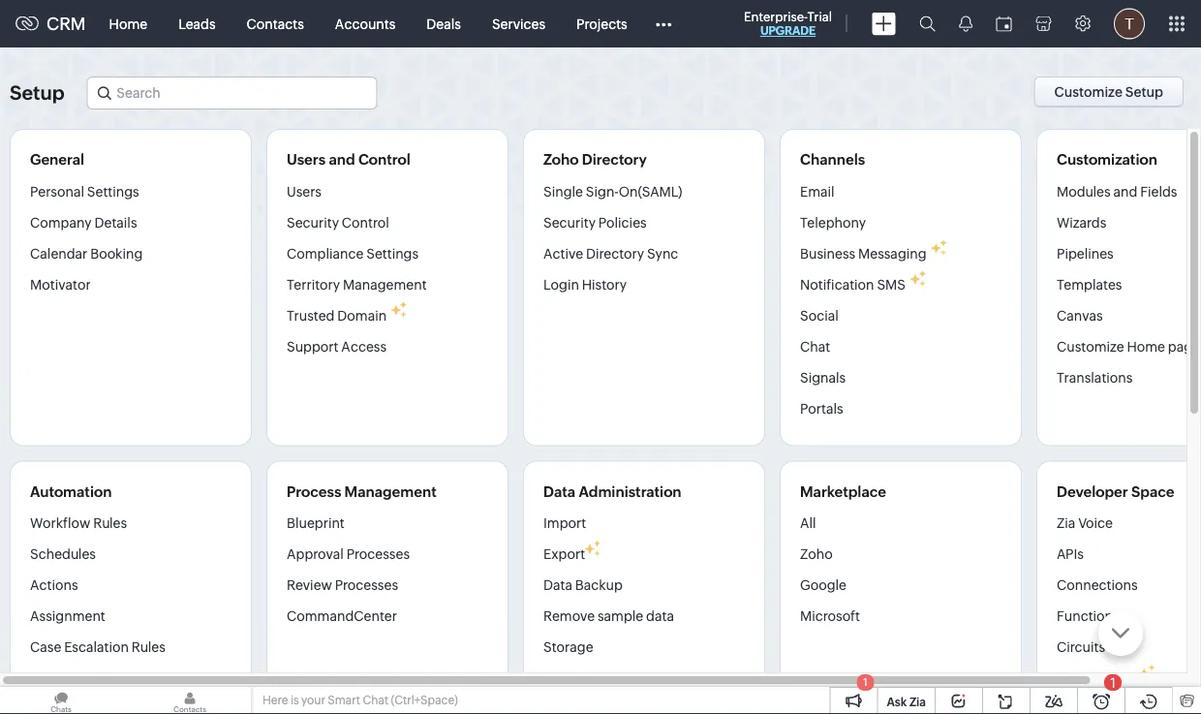 Task type: locate. For each thing, give the bounding box(es) containing it.
here
[[263, 694, 288, 707]]

zoho up single
[[544, 151, 579, 168]]

1 data from the top
[[544, 483, 576, 500]]

automation
[[30, 483, 112, 500]]

setup inside button
[[1126, 84, 1164, 100]]

import link
[[544, 515, 586, 539]]

developer space
[[1057, 483, 1175, 500]]

None field
[[87, 77, 377, 109]]

projects link
[[561, 0, 643, 47]]

notification sms
[[800, 277, 906, 292]]

assignment
[[30, 609, 105, 624]]

0 vertical spatial chat
[[800, 339, 831, 354]]

0 vertical spatial users
[[287, 151, 326, 168]]

0 vertical spatial management
[[343, 277, 427, 292]]

microsoft
[[800, 609, 860, 624]]

1 security from the left
[[287, 215, 339, 230]]

commandcenter link
[[287, 601, 397, 632]]

directory up single sign-on(saml) on the top
[[582, 151, 647, 168]]

crm link
[[16, 14, 86, 34]]

1 horizontal spatial setup
[[1126, 84, 1164, 100]]

customize
[[1055, 84, 1123, 100], [1057, 339, 1125, 354]]

security up active
[[544, 215, 596, 230]]

settings for compliance settings
[[366, 246, 419, 261]]

company
[[30, 215, 92, 230]]

customize up customization
[[1055, 84, 1123, 100]]

security down users link
[[287, 215, 339, 230]]

compliance
[[287, 246, 364, 261]]

1 horizontal spatial chat
[[800, 339, 831, 354]]

0 vertical spatial directory
[[582, 151, 647, 168]]

1 horizontal spatial zia
[[1057, 515, 1076, 531]]

telephony
[[800, 215, 866, 230]]

1 users from the top
[[287, 151, 326, 168]]

0 vertical spatial rules
[[93, 515, 127, 531]]

signals element
[[948, 0, 984, 47]]

zia left voice
[[1057, 515, 1076, 531]]

ask zia
[[887, 695, 926, 708]]

and for modules
[[1114, 184, 1138, 199]]

settings for personal settings
[[87, 184, 139, 199]]

projects
[[577, 16, 628, 31]]

company details link
[[30, 207, 137, 238]]

pipelines
[[1057, 246, 1114, 261]]

customize up translations link
[[1057, 339, 1125, 354]]

administration
[[579, 483, 682, 500]]

actions
[[30, 578, 78, 593]]

assignment link
[[30, 601, 105, 632]]

script
[[1097, 671, 1135, 686]]

email
[[800, 184, 835, 199]]

social link
[[800, 300, 839, 331]]

blueprint link
[[287, 515, 345, 539]]

chat right 'smart'
[[363, 694, 389, 707]]

contacts image
[[129, 687, 251, 714]]

modules and fields
[[1057, 184, 1178, 199]]

1 vertical spatial customize
[[1057, 339, 1125, 354]]

1 horizontal spatial home
[[1127, 339, 1166, 354]]

data down 'export'
[[544, 578, 573, 593]]

calendar booking link
[[30, 238, 143, 269]]

search image
[[920, 16, 936, 32]]

0 horizontal spatial zoho
[[544, 151, 579, 168]]

trusted
[[287, 308, 335, 323]]

home left page
[[1127, 339, 1166, 354]]

data inside data backup link
[[544, 578, 573, 593]]

1 vertical spatial directory
[[586, 246, 644, 261]]

0 vertical spatial settings
[[87, 184, 139, 199]]

motivator
[[30, 277, 91, 292]]

setup up general
[[10, 82, 64, 104]]

0 horizontal spatial security
[[287, 215, 339, 230]]

2 security from the left
[[544, 215, 596, 230]]

translations link
[[1057, 362, 1133, 393]]

blueprint
[[287, 515, 345, 531]]

processes for review processes
[[335, 578, 398, 593]]

canvas
[[1057, 308, 1103, 323]]

security control
[[287, 215, 389, 230]]

users for users and control
[[287, 151, 326, 168]]

page
[[1168, 339, 1201, 354]]

0 vertical spatial processes
[[347, 547, 410, 562]]

policies
[[599, 215, 647, 230]]

0 horizontal spatial and
[[329, 151, 355, 168]]

templates link
[[1057, 269, 1122, 300]]

accounts
[[335, 16, 396, 31]]

zoho down all link
[[800, 547, 833, 562]]

connections link
[[1057, 570, 1138, 601]]

1 vertical spatial chat
[[363, 694, 389, 707]]

territory management link
[[287, 269, 427, 300]]

0 horizontal spatial settings
[[87, 184, 139, 199]]

search element
[[908, 0, 948, 47]]

client
[[1057, 671, 1095, 686]]

1 vertical spatial processes
[[335, 578, 398, 593]]

data up the import
[[544, 483, 576, 500]]

settings up details
[[87, 184, 139, 199]]

case escalation rules
[[30, 640, 165, 655]]

1 horizontal spatial zoho
[[800, 547, 833, 562]]

1 vertical spatial settings
[[366, 246, 419, 261]]

company details
[[30, 215, 137, 230]]

processes down approval processes "link"
[[335, 578, 398, 593]]

rules
[[93, 515, 127, 531], [132, 640, 165, 655], [82, 671, 116, 686]]

rules right escalation on the bottom left of the page
[[132, 640, 165, 655]]

2 users from the top
[[287, 184, 322, 199]]

connections
[[1057, 578, 1138, 593]]

security for security control
[[287, 215, 339, 230]]

notification sms link
[[800, 269, 906, 300]]

trusted domain link
[[287, 300, 387, 331]]

process
[[287, 483, 341, 500]]

1 vertical spatial data
[[544, 578, 573, 593]]

calendar
[[30, 246, 88, 261]]

google link
[[800, 570, 847, 601]]

and for users
[[329, 151, 355, 168]]

rules inside "link"
[[93, 515, 127, 531]]

1 horizontal spatial settings
[[366, 246, 419, 261]]

crm
[[47, 14, 86, 34]]

create menu element
[[860, 0, 908, 47]]

territory management
[[287, 277, 427, 292]]

users up the security control link
[[287, 184, 322, 199]]

circuits
[[1057, 640, 1106, 655]]

directory down policies
[[586, 246, 644, 261]]

0 vertical spatial data
[[544, 483, 576, 500]]

1 vertical spatial zoho
[[800, 547, 833, 562]]

0 horizontal spatial chat
[[363, 694, 389, 707]]

processes up "review processes"
[[347, 547, 410, 562]]

1 vertical spatial zia
[[910, 695, 926, 708]]

0 vertical spatial and
[[329, 151, 355, 168]]

management up approval processes "link"
[[345, 483, 437, 500]]

messaging
[[858, 246, 927, 261]]

0 vertical spatial zoho
[[544, 151, 579, 168]]

chat down social link
[[800, 339, 831, 354]]

management inside territory management link
[[343, 277, 427, 292]]

1 horizontal spatial security
[[544, 215, 596, 230]]

customize for customize setup
[[1055, 84, 1123, 100]]

0 horizontal spatial zia
[[910, 695, 926, 708]]

rules down case escalation rules link
[[82, 671, 116, 686]]

0 horizontal spatial home
[[109, 16, 147, 31]]

recycle bin
[[544, 671, 616, 686]]

domain
[[338, 308, 387, 323]]

signals link
[[800, 362, 846, 393]]

1 horizontal spatial 1
[[1111, 675, 1116, 690]]

zia right ask
[[910, 695, 926, 708]]

and up security control
[[329, 151, 355, 168]]

data for data backup
[[544, 578, 573, 593]]

chat
[[800, 339, 831, 354], [363, 694, 389, 707]]

data
[[646, 609, 674, 624]]

1 horizontal spatial and
[[1114, 184, 1138, 199]]

processes inside "link"
[[347, 547, 410, 562]]

import
[[544, 515, 586, 531]]

control up the security control link
[[358, 151, 411, 168]]

customization
[[1057, 151, 1158, 168]]

control up compliance settings link
[[342, 215, 389, 230]]

customize setup button
[[1034, 77, 1184, 108]]

settings up territory management link
[[366, 246, 419, 261]]

and left fields
[[1114, 184, 1138, 199]]

workflow rules
[[30, 515, 127, 531]]

leads
[[178, 16, 216, 31]]

personal
[[30, 184, 84, 199]]

compliance settings
[[287, 246, 419, 261]]

0 vertical spatial home
[[109, 16, 147, 31]]

calendar booking
[[30, 246, 143, 261]]

security policies
[[544, 215, 647, 230]]

case
[[30, 640, 61, 655]]

modules and fields link
[[1057, 183, 1178, 207]]

1 vertical spatial control
[[342, 215, 389, 230]]

management for process management
[[345, 483, 437, 500]]

translations
[[1057, 370, 1133, 385]]

login
[[544, 277, 579, 292]]

2 data from the top
[[544, 578, 573, 593]]

chat link
[[800, 331, 831, 362]]

security for security policies
[[544, 215, 596, 230]]

schedules link
[[30, 539, 96, 570]]

customize inside button
[[1055, 84, 1123, 100]]

users up users link
[[287, 151, 326, 168]]

remove sample data link
[[544, 601, 674, 632]]

scoring rules link
[[30, 663, 116, 694]]

setup down 'profile' element
[[1126, 84, 1164, 100]]

1 vertical spatial management
[[345, 483, 437, 500]]

pipelines link
[[1057, 238, 1114, 269]]

signals
[[800, 370, 846, 385]]

2 vertical spatial rules
[[82, 671, 116, 686]]

scoring rules
[[30, 671, 116, 686]]

review processes
[[287, 578, 398, 593]]

single
[[544, 184, 583, 199]]

portals link
[[800, 393, 844, 424]]

home right the crm
[[109, 16, 147, 31]]

1 vertical spatial users
[[287, 184, 322, 199]]

1 vertical spatial and
[[1114, 184, 1138, 199]]

customize home page
[[1057, 339, 1201, 354]]

rules right workflow
[[93, 515, 127, 531]]

management up "domain"
[[343, 277, 427, 292]]

ask
[[887, 695, 907, 708]]

0 vertical spatial customize
[[1055, 84, 1123, 100]]



Task type: describe. For each thing, give the bounding box(es) containing it.
bin
[[596, 671, 616, 686]]

0 horizontal spatial setup
[[10, 82, 64, 104]]

actions link
[[30, 570, 78, 601]]

social
[[800, 308, 839, 323]]

0 vertical spatial zia
[[1057, 515, 1076, 531]]

developer
[[1057, 483, 1129, 500]]

profile image
[[1114, 8, 1145, 39]]

0 vertical spatial control
[[358, 151, 411, 168]]

modules
[[1057, 184, 1111, 199]]

users link
[[287, 183, 322, 207]]

deals
[[427, 16, 461, 31]]

zoho for zoho directory
[[544, 151, 579, 168]]

google
[[800, 578, 847, 593]]

create menu image
[[872, 12, 896, 35]]

motivator link
[[30, 269, 91, 300]]

profile element
[[1103, 0, 1157, 47]]

email link
[[800, 183, 835, 207]]

active
[[544, 246, 583, 261]]

channels
[[800, 151, 865, 168]]

export
[[544, 547, 585, 562]]

contacts link
[[231, 0, 320, 47]]

Search text field
[[88, 78, 376, 109]]

support access
[[287, 339, 387, 354]]

space
[[1132, 483, 1175, 500]]

management for territory management
[[343, 277, 427, 292]]

accounts link
[[320, 0, 411, 47]]

recycle
[[544, 671, 593, 686]]

sync
[[647, 246, 679, 261]]

case escalation rules link
[[30, 632, 165, 663]]

directory for zoho
[[582, 151, 647, 168]]

details
[[94, 215, 137, 230]]

escalation
[[64, 640, 129, 655]]

your
[[301, 694, 326, 707]]

trial
[[808, 9, 832, 24]]

personal settings link
[[30, 183, 139, 207]]

on(saml)
[[619, 184, 683, 199]]

users for users
[[287, 184, 322, 199]]

directory for active
[[586, 246, 644, 261]]

0 horizontal spatial 1
[[864, 676, 868, 688]]

commandcenter
[[287, 609, 397, 624]]

zia voice
[[1057, 515, 1113, 531]]

workflow
[[30, 515, 90, 531]]

processes for approval processes
[[347, 547, 410, 562]]

circuits link
[[1057, 632, 1106, 663]]

apis link
[[1057, 539, 1084, 570]]

data for data administration
[[544, 483, 576, 500]]

business messaging
[[800, 246, 927, 261]]

leads link
[[163, 0, 231, 47]]

zoho for zoho
[[800, 547, 833, 562]]

data backup
[[544, 578, 623, 593]]

process management
[[287, 483, 437, 500]]

functions link
[[1057, 601, 1120, 632]]

services
[[492, 16, 546, 31]]

export link
[[544, 539, 585, 570]]

chats image
[[0, 687, 122, 714]]

notification
[[800, 277, 875, 292]]

remove
[[544, 609, 595, 624]]

wizards
[[1057, 215, 1107, 230]]

general
[[30, 151, 84, 168]]

rules for scoring rules
[[82, 671, 116, 686]]

is
[[291, 694, 299, 707]]

signals image
[[959, 16, 973, 32]]

review processes link
[[287, 570, 398, 601]]

zoho directory
[[544, 151, 647, 168]]

1 vertical spatial rules
[[132, 640, 165, 655]]

data administration
[[544, 483, 682, 500]]

business messaging link
[[800, 238, 927, 269]]

1 vertical spatial home
[[1127, 339, 1166, 354]]

rules for workflow rules
[[93, 515, 127, 531]]

here is your smart chat (ctrl+space)
[[263, 694, 458, 707]]

home link
[[94, 0, 163, 47]]

home inside "link"
[[109, 16, 147, 31]]

storage
[[544, 640, 594, 655]]

booking
[[90, 246, 143, 261]]

schedules
[[30, 547, 96, 562]]

customize setup
[[1055, 84, 1164, 100]]

business
[[800, 246, 856, 261]]

services link
[[477, 0, 561, 47]]

login history
[[544, 277, 627, 292]]

support access link
[[287, 331, 387, 362]]

enterprise-trial upgrade
[[744, 9, 832, 37]]

customize for customize home page
[[1057, 339, 1125, 354]]

support
[[287, 339, 339, 354]]

sample
[[598, 609, 644, 624]]

backup
[[575, 578, 623, 593]]

enterprise-
[[744, 9, 808, 24]]

calendar image
[[996, 16, 1013, 31]]

sms
[[877, 277, 906, 292]]

territory
[[287, 277, 340, 292]]

storage link
[[544, 632, 594, 663]]

canvas link
[[1057, 300, 1103, 331]]

Other Modules field
[[643, 8, 685, 39]]

remove sample data
[[544, 609, 674, 624]]

all
[[800, 515, 816, 531]]



Task type: vqa. For each thing, say whether or not it's contained in the screenshot.
navigation
no



